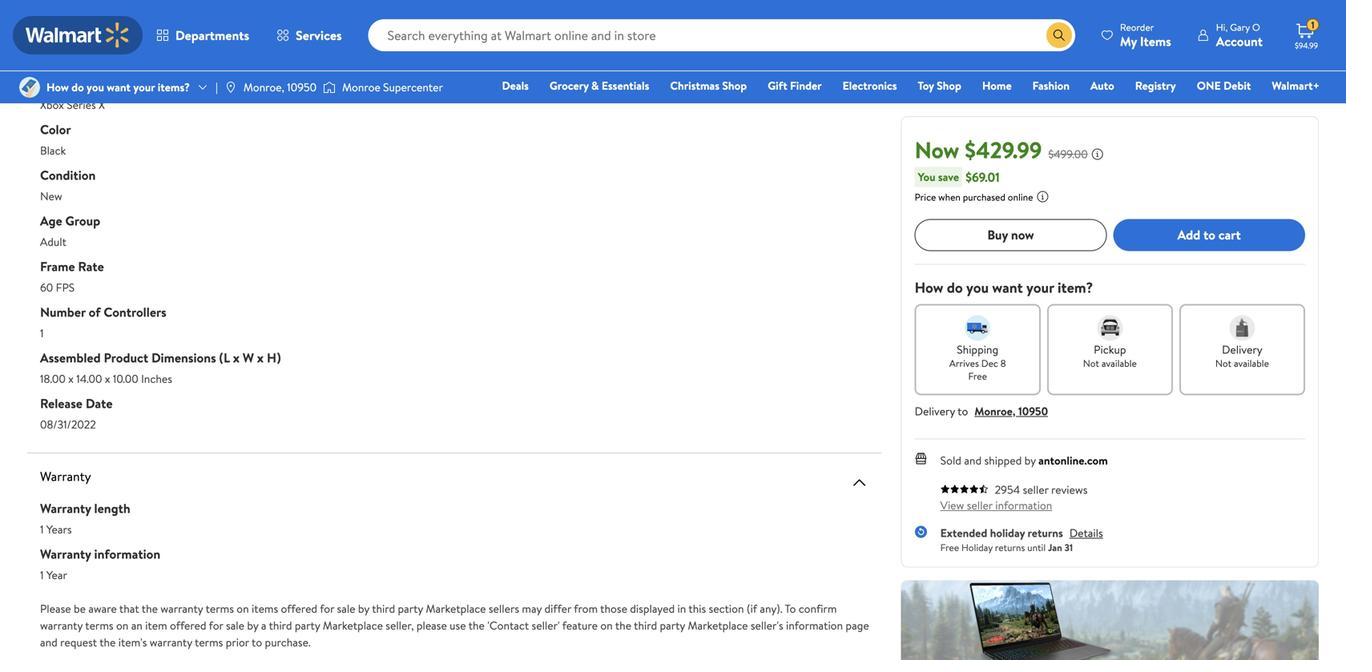 Task type: vqa. For each thing, say whether or not it's contained in the screenshot.


Task type: locate. For each thing, give the bounding box(es) containing it.
price
[[915, 190, 937, 204]]

 image
[[19, 77, 40, 98], [224, 81, 237, 94]]

home
[[983, 78, 1012, 93]]

0 horizontal spatial want
[[107, 79, 131, 95]]

feature
[[563, 618, 598, 634]]

for left a
[[209, 618, 223, 634]]

(if
[[747, 601, 758, 617]]

0 vertical spatial sale
[[337, 601, 356, 617]]

on down those
[[601, 618, 613, 634]]

to inside the please be aware that the warranty terms on items offered for sale by third party marketplace sellers may differ from those displayed in this section (if any). to confirm warranty terms on an item offered for sale by a third party marketplace seller, please use the 'contact seller' feature on the third party marketplace seller's information page and request the item's warranty terms prior to purchase.
[[252, 635, 262, 651]]

in inside the please be aware that the warranty terms on items offered for sale by third party marketplace sellers may differ from those displayed in this section (if any). to confirm warranty terms on an item offered for sale by a third party marketplace seller, please use the 'contact seller' feature on the third party marketplace seller's information page and request the item's warranty terms prior to purchase.
[[678, 601, 687, 617]]

toy shop
[[918, 78, 962, 93]]

fps
[[56, 280, 75, 295]]

not inside pickup not available
[[1084, 357, 1100, 370]]

1 horizontal spatial sale
[[337, 601, 356, 617]]

sale
[[337, 601, 356, 617], [226, 618, 245, 634]]

1 horizontal spatial to
[[958, 403, 969, 419]]

sold
[[941, 453, 962, 468]]

0 vertical spatial by
[[1025, 453, 1036, 468]]

until
[[1028, 541, 1046, 555]]

delivery for to
[[915, 403, 956, 419]]

0 vertical spatial 10950
[[287, 79, 317, 95]]

0 vertical spatial do
[[71, 79, 84, 95]]

0 horizontal spatial how
[[47, 79, 69, 95]]

2 horizontal spatial to
[[1204, 226, 1216, 244]]

0 vertical spatial in
[[50, 6, 58, 21]]

delivery
[[1223, 342, 1263, 357], [915, 403, 956, 419]]

differ
[[545, 601, 572, 617]]

do
[[71, 79, 84, 95], [947, 278, 963, 298]]

0 horizontal spatial on
[[116, 618, 129, 634]]

intent image for pickup image
[[1098, 315, 1123, 341]]

0 vertical spatial to
[[1204, 226, 1216, 244]]

to
[[1204, 226, 1216, 244], [958, 403, 969, 419], [252, 635, 262, 651]]

available down intent image for pickup at the right
[[1102, 357, 1138, 370]]

1 vertical spatial warranty
[[40, 618, 83, 634]]

warranty up warranty length 1 years
[[40, 468, 91, 485]]

'contact
[[488, 618, 529, 634]]

information down confirm
[[787, 618, 843, 634]]

purchased
[[963, 190, 1006, 204]]

and left request
[[40, 635, 58, 651]]

dec
[[982, 357, 999, 370]]

0 horizontal spatial to
[[252, 635, 262, 651]]

warranty up item
[[161, 601, 203, 617]]

free
[[969, 369, 988, 383], [941, 541, 960, 555]]

in right 0
[[50, 6, 58, 21]]

0 vertical spatial warranty
[[40, 468, 91, 485]]

0 vertical spatial want
[[107, 79, 131, 95]]

0 horizontal spatial by
[[247, 618, 259, 634]]

seller's
[[751, 618, 784, 634]]

reorder
[[1121, 20, 1155, 34]]

free down shipping
[[969, 369, 988, 383]]

1 vertical spatial warranty
[[40, 500, 91, 518]]

0 horizontal spatial and
[[40, 635, 58, 651]]

third down displayed at the bottom
[[634, 618, 658, 634]]

1 warranty from the top
[[40, 468, 91, 485]]

information
[[996, 498, 1053, 513], [94, 546, 161, 563], [787, 618, 843, 634]]

warranty down item
[[150, 635, 192, 651]]

monroe, 10950 button
[[975, 403, 1049, 419]]

2 horizontal spatial by
[[1025, 453, 1036, 468]]

information down length
[[94, 546, 161, 563]]

item
[[145, 618, 167, 634]]

essentials
[[602, 78, 650, 93]]

1 horizontal spatial do
[[947, 278, 963, 298]]

free inside extended holiday returns details free holiday returns until jan 31
[[941, 541, 960, 555]]

1 horizontal spatial party
[[398, 601, 423, 617]]

game
[[76, 75, 108, 93]]

0 horizontal spatial do
[[71, 79, 84, 95]]

1 horizontal spatial  image
[[224, 81, 237, 94]]

0 vertical spatial and
[[965, 453, 982, 468]]

1 horizontal spatial you
[[967, 278, 989, 298]]

 image down dolby
[[19, 77, 40, 98]]

warranty up year
[[40, 546, 91, 563]]

0 vertical spatial terms
[[206, 601, 234, 617]]

1 vertical spatial how
[[915, 278, 944, 298]]

frame
[[40, 258, 75, 275]]

how for how do you want your item?
[[915, 278, 944, 298]]

condition
[[40, 166, 96, 184]]

sellers
[[489, 601, 520, 617]]

1 horizontal spatial for
[[320, 601, 334, 617]]

not down intent image for pickup at the right
[[1084, 357, 1100, 370]]

0 horizontal spatial available
[[1102, 357, 1138, 370]]

returns
[[1028, 525, 1064, 541], [996, 541, 1026, 555]]

your left the items?
[[133, 79, 155, 95]]

terms left prior
[[195, 635, 223, 651]]

0 vertical spatial for
[[320, 601, 334, 617]]

you up intent image for shipping at right
[[967, 278, 989, 298]]

on left "items"
[[237, 601, 249, 617]]

1 horizontal spatial not
[[1216, 357, 1232, 370]]

1 vertical spatial and
[[40, 635, 58, 651]]

08/31/2022
[[40, 417, 96, 433]]

1 horizontal spatial monroe,
[[975, 403, 1016, 419]]

legal information image
[[1037, 190, 1050, 203]]

dimensions
[[151, 349, 216, 367]]

0 horizontal spatial free
[[941, 541, 960, 555]]

marketplace down section
[[688, 618, 748, 634]]

warranty
[[40, 468, 91, 485], [40, 500, 91, 518], [40, 546, 91, 563]]

1 horizontal spatial your
[[1027, 278, 1055, 298]]

to
[[785, 601, 796, 617]]

1 vertical spatial your
[[1027, 278, 1055, 298]]

1 shop from the left
[[723, 78, 747, 93]]

available inside pickup not available
[[1102, 357, 1138, 370]]

0 horizontal spatial shop
[[723, 78, 747, 93]]

1 vertical spatial for
[[209, 618, 223, 634]]

available down intent image for delivery
[[1235, 357, 1270, 370]]

terms up prior
[[206, 601, 234, 617]]

toy shop link
[[911, 77, 969, 94]]

party up 'purchase.'
[[295, 618, 320, 634]]

warranty down please
[[40, 618, 83, 634]]

warranty for warranty
[[40, 468, 91, 485]]

0 horizontal spatial offered
[[170, 618, 206, 634]]

the left item's
[[100, 635, 116, 651]]

1 vertical spatial free
[[941, 541, 960, 555]]

shipping
[[958, 342, 999, 357]]

0 horizontal spatial returns
[[996, 541, 1026, 555]]

1 available from the left
[[1102, 357, 1138, 370]]

free for shipping
[[969, 369, 988, 383]]

delivery down intent image for delivery
[[1223, 342, 1263, 357]]

0 horizontal spatial you
[[87, 79, 104, 95]]

0 vertical spatial you
[[87, 79, 104, 95]]

pickup not available
[[1084, 342, 1138, 370]]

2 horizontal spatial marketplace
[[688, 618, 748, 634]]

to left cart
[[1204, 226, 1216, 244]]

auto
[[1091, 78, 1115, 93]]

0 horizontal spatial monroe,
[[244, 79, 285, 95]]

extended holiday returns details free holiday returns until jan 31
[[941, 525, 1104, 555]]

0 horizontal spatial seller
[[967, 498, 993, 513]]

to down a
[[252, 635, 262, 651]]

seller,
[[386, 618, 414, 634]]

you for how do you want your item?
[[967, 278, 989, 298]]

you up x
[[87, 79, 104, 95]]

seller for view
[[967, 498, 993, 513]]

not inside delivery not available
[[1216, 357, 1232, 370]]

2 horizontal spatial third
[[634, 618, 658, 634]]

your left item?
[[1027, 278, 1055, 298]]

release
[[40, 395, 83, 412]]

not for pickup
[[1084, 357, 1100, 370]]

2 vertical spatial warranty
[[150, 635, 192, 651]]

0 horizontal spatial sale
[[226, 618, 245, 634]]

2 warranty from the top
[[40, 500, 91, 518]]

the up item
[[142, 601, 158, 617]]

1 not from the left
[[1084, 357, 1100, 370]]

3 warranty from the top
[[40, 546, 91, 563]]

seller for 2954
[[1023, 482, 1049, 498]]

details button
[[1070, 525, 1104, 541]]

2 shop from the left
[[937, 78, 962, 93]]

jan
[[1049, 541, 1063, 555]]

deals
[[502, 78, 529, 93]]

offered right item
[[170, 618, 206, 634]]

not down intent image for delivery
[[1216, 357, 1232, 370]]

monroe, right |
[[244, 79, 285, 95]]

1 inside 0 in sound technology dolby digital video game platform xbox series x color black condition new age group adult frame rate 60 fps number of controllers 1 assembled product dimensions (l x w x h) 18.00 x 14.00 x 10.00 inches release date 08/31/2022
[[40, 326, 44, 341]]

1 vertical spatial delivery
[[915, 403, 956, 419]]

items
[[1141, 32, 1172, 50]]

that
[[119, 601, 139, 617]]

1 horizontal spatial information
[[787, 618, 843, 634]]

1 horizontal spatial and
[[965, 453, 982, 468]]

item's
[[118, 635, 147, 651]]

to down arrives
[[958, 403, 969, 419]]

1 vertical spatial to
[[958, 403, 969, 419]]

warranty up years
[[40, 500, 91, 518]]

party up seller,
[[398, 601, 423, 617]]

returns left 'until'
[[996, 541, 1026, 555]]

third right a
[[269, 618, 292, 634]]

available inside delivery not available
[[1235, 357, 1270, 370]]

shop right toy
[[937, 78, 962, 93]]

2 vertical spatial information
[[787, 618, 843, 634]]

1 down number
[[40, 326, 44, 341]]

 image for monroe, 10950
[[224, 81, 237, 94]]

for right "items"
[[320, 601, 334, 617]]

18.00
[[40, 371, 66, 387]]

warranty for warranty information
[[40, 546, 91, 563]]

0 vertical spatial free
[[969, 369, 988, 383]]

0 vertical spatial monroe,
[[244, 79, 285, 95]]

1 vertical spatial information
[[94, 546, 161, 563]]

terms down aware
[[85, 618, 114, 634]]

10950 down services 'popup button'
[[287, 79, 317, 95]]

for
[[320, 601, 334, 617], [209, 618, 223, 634]]

seller right 2954
[[1023, 482, 1049, 498]]

1 vertical spatial by
[[358, 601, 370, 617]]

free inside shipping arrives dec 8 free
[[969, 369, 988, 383]]

0 horizontal spatial party
[[295, 618, 320, 634]]

shop right christmas
[[723, 78, 747, 93]]

christmas
[[671, 78, 720, 93]]

when
[[939, 190, 961, 204]]

warranty information
[[40, 546, 161, 563]]

shop for christmas shop
[[723, 78, 747, 93]]

1 horizontal spatial in
[[678, 601, 687, 617]]

an
[[131, 618, 143, 634]]

please
[[40, 601, 71, 617]]

w
[[243, 349, 254, 367]]

party down displayed at the bottom
[[660, 618, 686, 634]]

1 horizontal spatial how
[[915, 278, 944, 298]]

digital
[[71, 51, 103, 67]]

information up holiday
[[996, 498, 1053, 513]]

$499.00
[[1049, 146, 1089, 162]]

warranty inside warranty length 1 years
[[40, 500, 91, 518]]

delivery up the sold
[[915, 403, 956, 419]]

1 vertical spatial you
[[967, 278, 989, 298]]

1
[[1312, 18, 1315, 32], [40, 326, 44, 341], [40, 522, 44, 538], [40, 568, 44, 583]]

delivery not available
[[1216, 342, 1270, 370]]

displayed
[[630, 601, 675, 617]]

1 horizontal spatial seller
[[1023, 482, 1049, 498]]

1 left years
[[40, 522, 44, 538]]

60
[[40, 280, 53, 295]]

monroe, down dec
[[975, 403, 1016, 419]]

free left holiday
[[941, 541, 960, 555]]

on left an
[[116, 618, 129, 634]]

1 horizontal spatial want
[[993, 278, 1024, 298]]

group
[[65, 212, 100, 230]]

1 vertical spatial offered
[[170, 618, 206, 634]]

1 horizontal spatial by
[[358, 601, 370, 617]]

monroe supercenter
[[342, 79, 443, 95]]

0 horizontal spatial your
[[133, 79, 155, 95]]

0 horizontal spatial delivery
[[915, 403, 956, 419]]

do up series
[[71, 79, 84, 95]]

third up seller,
[[372, 601, 395, 617]]

warranty image
[[850, 473, 870, 493]]

seller down 4.2532 stars out of 5, based on 2954 seller reviews element
[[967, 498, 993, 513]]

do up shipping
[[947, 278, 963, 298]]

use
[[450, 618, 466, 634]]

1 horizontal spatial shop
[[937, 78, 962, 93]]

antonline.com
[[1039, 453, 1109, 468]]

2 vertical spatial warranty
[[40, 546, 91, 563]]

o
[[1253, 20, 1261, 34]]

10950 up sold and shipped by antonline.com
[[1019, 403, 1049, 419]]

0 horizontal spatial 10950
[[287, 79, 317, 95]]

delivery to monroe, 10950
[[915, 403, 1049, 419]]

2 horizontal spatial information
[[996, 498, 1053, 513]]

0 horizontal spatial not
[[1084, 357, 1100, 370]]

1 horizontal spatial 10950
[[1019, 403, 1049, 419]]

monroe,
[[244, 79, 285, 95], [975, 403, 1016, 419]]

0 horizontal spatial in
[[50, 6, 58, 21]]

1 horizontal spatial free
[[969, 369, 988, 383]]

marketplace left seller,
[[323, 618, 383, 634]]

 image right |
[[224, 81, 237, 94]]

0 vertical spatial delivery
[[1223, 342, 1263, 357]]

2 vertical spatial to
[[252, 635, 262, 651]]

1 vertical spatial do
[[947, 278, 963, 298]]

do for how do you want your items?
[[71, 79, 84, 95]]

1 vertical spatial want
[[993, 278, 1024, 298]]

marketplace up use
[[426, 601, 486, 617]]

year
[[46, 568, 67, 583]]

video
[[40, 75, 73, 93]]

adult
[[40, 234, 66, 250]]

may
[[522, 601, 542, 617]]

 image
[[323, 79, 336, 95]]

x
[[99, 97, 105, 113]]

Walmart Site-Wide search field
[[368, 19, 1076, 51]]

and right the sold
[[965, 453, 982, 468]]

not
[[1084, 357, 1100, 370], [1216, 357, 1232, 370]]

you for how do you want your items?
[[87, 79, 104, 95]]

returns left the 31
[[1028, 525, 1064, 541]]

in left this
[[678, 601, 687, 617]]

services button
[[263, 16, 356, 55]]

to inside button
[[1204, 226, 1216, 244]]

1 horizontal spatial third
[[372, 601, 395, 617]]

0 vertical spatial your
[[133, 79, 155, 95]]

delivery inside delivery not available
[[1223, 342, 1263, 357]]

0 vertical spatial how
[[47, 79, 69, 95]]

hi, gary o account
[[1217, 20, 1264, 50]]

you
[[919, 169, 936, 185]]

2 horizontal spatial on
[[601, 618, 613, 634]]

offered right "items"
[[281, 601, 318, 617]]

aware
[[88, 601, 117, 617]]

0 horizontal spatial information
[[94, 546, 161, 563]]

2 not from the left
[[1216, 357, 1232, 370]]

be
[[74, 601, 86, 617]]

1 inside warranty length 1 years
[[40, 522, 44, 538]]

1 horizontal spatial available
[[1235, 357, 1270, 370]]

2 available from the left
[[1235, 357, 1270, 370]]



Task type: describe. For each thing, give the bounding box(es) containing it.
departments button
[[143, 16, 263, 55]]

supercenter
[[383, 79, 443, 95]]

now
[[915, 134, 960, 166]]

inches
[[141, 371, 172, 387]]

online
[[1008, 190, 1034, 204]]

(l
[[219, 349, 230, 367]]

deals link
[[495, 77, 536, 94]]

1 horizontal spatial returns
[[1028, 525, 1064, 541]]

add to cart button
[[1114, 219, 1306, 251]]

how for how do you want your items?
[[47, 79, 69, 95]]

your for item?
[[1027, 278, 1055, 298]]

xbox
[[40, 97, 64, 113]]

1 vertical spatial sale
[[226, 618, 245, 634]]

available for delivery
[[1235, 357, 1270, 370]]

walmart+ link
[[1265, 77, 1328, 94]]

1 left year
[[40, 568, 44, 583]]

reviews
[[1052, 482, 1088, 498]]

sold and shipped by antonline.com
[[941, 453, 1109, 468]]

2 vertical spatial terms
[[195, 635, 223, 651]]

want for items?
[[107, 79, 131, 95]]

0 in sound technology dolby digital video game platform xbox series x color black condition new age group adult frame rate 60 fps number of controllers 1 assembled product dimensions (l x w x h) 18.00 x 14.00 x 10.00 inches release date 08/31/2022
[[40, 6, 281, 433]]

seller'
[[532, 618, 560, 634]]

2954 seller reviews
[[995, 482, 1088, 498]]

4.2532 stars out of 5, based on 2954 seller reviews element
[[941, 484, 989, 494]]

the down those
[[616, 618, 632, 634]]

1 horizontal spatial on
[[237, 601, 249, 617]]

view seller information
[[941, 498, 1053, 513]]

add to cart
[[1178, 226, 1242, 244]]

debit
[[1224, 78, 1252, 93]]

2 horizontal spatial party
[[660, 618, 686, 634]]

available for pickup
[[1102, 357, 1138, 370]]

0 vertical spatial warranty
[[161, 601, 203, 617]]

grocery & essentials link
[[543, 77, 657, 94]]

$94.99
[[1296, 40, 1319, 51]]

new
[[40, 188, 62, 204]]

not for delivery
[[1216, 357, 1232, 370]]

grocery & essentials
[[550, 78, 650, 93]]

section
[[709, 601, 744, 617]]

shop for toy shop
[[937, 78, 962, 93]]

page
[[846, 618, 870, 634]]

intent image for shipping image
[[965, 315, 991, 341]]

2954
[[995, 482, 1021, 498]]

one debit link
[[1190, 77, 1259, 94]]

those
[[601, 601, 628, 617]]

please
[[417, 618, 447, 634]]

arrives
[[950, 357, 980, 370]]

technology
[[78, 29, 142, 47]]

1 vertical spatial monroe,
[[975, 403, 1016, 419]]

one
[[1198, 78, 1222, 93]]

1 horizontal spatial offered
[[281, 601, 318, 617]]

details
[[1070, 525, 1104, 541]]

10.00
[[113, 371, 138, 387]]

search icon image
[[1053, 29, 1066, 42]]

8
[[1001, 357, 1007, 370]]

warranty for warranty length 1 years
[[40, 500, 91, 518]]

to for add
[[1204, 226, 1216, 244]]

 image for how do you want your items?
[[19, 77, 40, 98]]

services
[[296, 26, 342, 44]]

buy now button
[[915, 219, 1107, 251]]

gift finder link
[[761, 77, 829, 94]]

date
[[86, 395, 113, 412]]

intent image for delivery image
[[1230, 315, 1256, 341]]

1 year
[[40, 568, 67, 583]]

to for delivery
[[958, 403, 969, 419]]

assembled
[[40, 349, 101, 367]]

free for extended
[[941, 541, 960, 555]]

shipping arrives dec 8 free
[[950, 342, 1007, 383]]

0 vertical spatial information
[[996, 498, 1053, 513]]

now $429.99
[[915, 134, 1043, 166]]

of
[[89, 303, 101, 321]]

$429.99
[[965, 134, 1043, 166]]

0 horizontal spatial third
[[269, 618, 292, 634]]

cart
[[1219, 226, 1242, 244]]

1 vertical spatial terms
[[85, 618, 114, 634]]

any).
[[760, 601, 783, 617]]

your for items?
[[133, 79, 155, 95]]

registry link
[[1129, 77, 1184, 94]]

save
[[939, 169, 960, 185]]

view
[[941, 498, 965, 513]]

rate
[[78, 258, 104, 275]]

1 vertical spatial 10950
[[1019, 403, 1049, 419]]

item?
[[1058, 278, 1094, 298]]

0 horizontal spatial marketplace
[[323, 618, 383, 634]]

items
[[252, 601, 278, 617]]

0 horizontal spatial for
[[209, 618, 223, 634]]

2 vertical spatial by
[[247, 618, 259, 634]]

delivery for not
[[1223, 342, 1263, 357]]

this
[[689, 601, 706, 617]]

want for item?
[[993, 278, 1024, 298]]

add
[[1178, 226, 1201, 244]]

in inside 0 in sound technology dolby digital video game platform xbox series x color black condition new age group adult frame rate 60 fps number of controllers 1 assembled product dimensions (l x w x h) 18.00 x 14.00 x 10.00 inches release date 08/31/2022
[[50, 6, 58, 21]]

view seller information link
[[941, 498, 1053, 513]]

you save $69.01
[[919, 168, 1000, 186]]

h)
[[267, 349, 281, 367]]

account
[[1217, 32, 1264, 50]]

age
[[40, 212, 62, 230]]

please be aware that the warranty terms on items offered for sale by third party marketplace sellers may differ from those displayed in this section (if any). to confirm warranty terms on an item offered for sale by a third party marketplace seller, please use the 'contact seller' feature on the third party marketplace seller's information page and request the item's warranty terms prior to purchase.
[[40, 601, 870, 651]]

monroe, 10950
[[244, 79, 317, 95]]

x right 18.00
[[68, 371, 74, 387]]

holiday
[[962, 541, 993, 555]]

toy
[[918, 78, 935, 93]]

finder
[[791, 78, 822, 93]]

gift finder
[[768, 78, 822, 93]]

electronics link
[[836, 77, 905, 94]]

x right w
[[257, 349, 264, 367]]

gary
[[1231, 20, 1251, 34]]

walmart+
[[1273, 78, 1320, 93]]

a
[[261, 618, 267, 634]]

x left 10.00
[[105, 371, 110, 387]]

the right use
[[469, 618, 485, 634]]

purchase.
[[265, 635, 311, 651]]

1 up $94.99
[[1312, 18, 1315, 32]]

hi,
[[1217, 20, 1229, 34]]

registry
[[1136, 78, 1177, 93]]

and inside the please be aware that the warranty terms on items offered for sale by third party marketplace sellers may differ from those displayed in this section (if any). to confirm warranty terms on an item offered for sale by a third party marketplace seller, please use the 'contact seller' feature on the third party marketplace seller's information page and request the item's warranty terms prior to purchase.
[[40, 635, 58, 651]]

christmas shop
[[671, 78, 747, 93]]

walmart image
[[26, 22, 130, 48]]

items?
[[158, 79, 190, 95]]

information inside the please be aware that the warranty terms on items offered for sale by third party marketplace sellers may differ from those displayed in this section (if any). to confirm warranty terms on an item offered for sale by a third party marketplace seller, please use the 'contact seller' feature on the third party marketplace seller's information page and request the item's warranty terms prior to purchase.
[[787, 618, 843, 634]]

warranty length 1 years
[[40, 500, 130, 538]]

|
[[216, 79, 218, 95]]

grocery
[[550, 78, 589, 93]]

1 horizontal spatial marketplace
[[426, 601, 486, 617]]

christmas shop link
[[663, 77, 755, 94]]

length
[[94, 500, 130, 518]]

Search search field
[[368, 19, 1076, 51]]

x right (l
[[233, 349, 240, 367]]

do for how do you want your item?
[[947, 278, 963, 298]]

learn more about strikethrough prices image
[[1092, 148, 1105, 161]]

number
[[40, 303, 86, 321]]

monroe
[[342, 79, 381, 95]]



